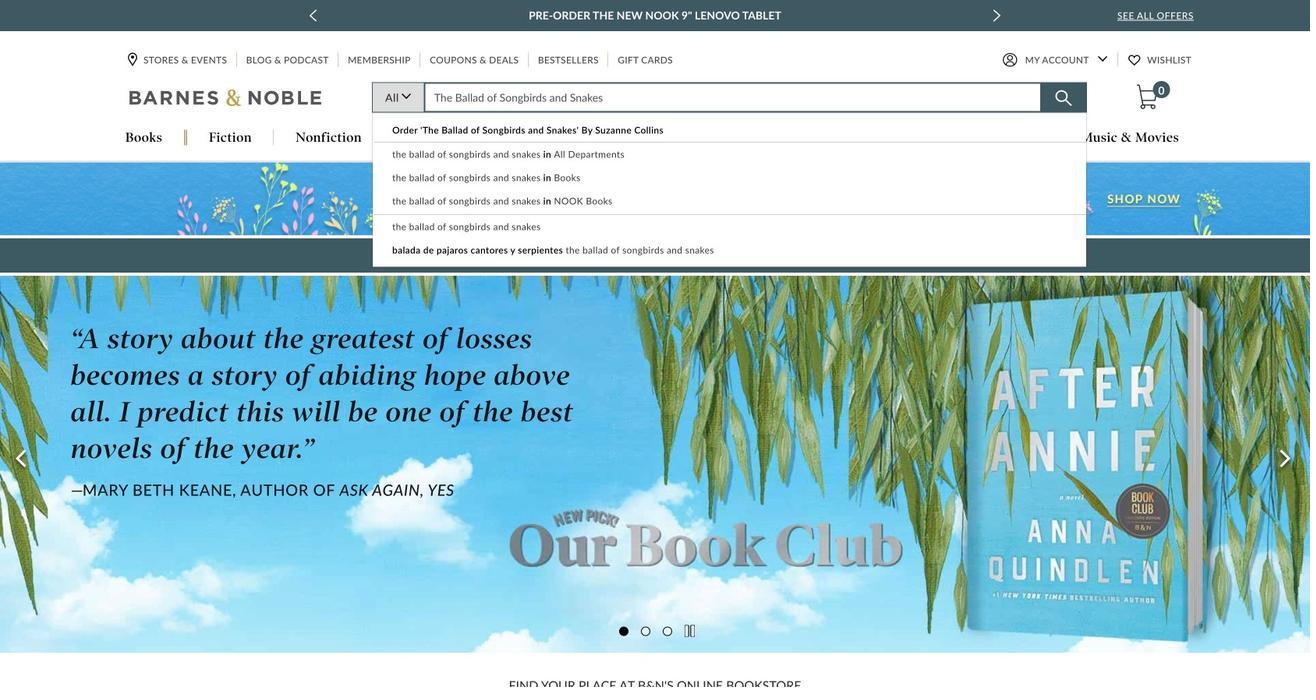 Task type: vqa. For each thing, say whether or not it's contained in the screenshot.
in in the The Privacy alert dialog
no



Task type: locate. For each thing, give the bounding box(es) containing it.
down arrow image
[[1098, 56, 1108, 62]]

search image
[[1056, 90, 1072, 106]]

easter gift collection - shop now image
[[0, 163, 1310, 236]]

cart image
[[1137, 85, 1158, 110]]

Search by Title, Author, Keyword or ISBN text field
[[424, 82, 1041, 113]]

main content
[[0, 162, 1310, 688]]

book club pick: after annie image
[[0, 227, 1310, 688]]

previous slide / item image
[[309, 9, 317, 22]]

None field
[[424, 82, 1041, 113]]

user image
[[1003, 53, 1018, 67]]



Task type: describe. For each thing, give the bounding box(es) containing it.
menu-options list box
[[372, 113, 1087, 268]]

next slide / item image
[[993, 9, 1001, 22]]

logo image
[[129, 88, 323, 110]]



